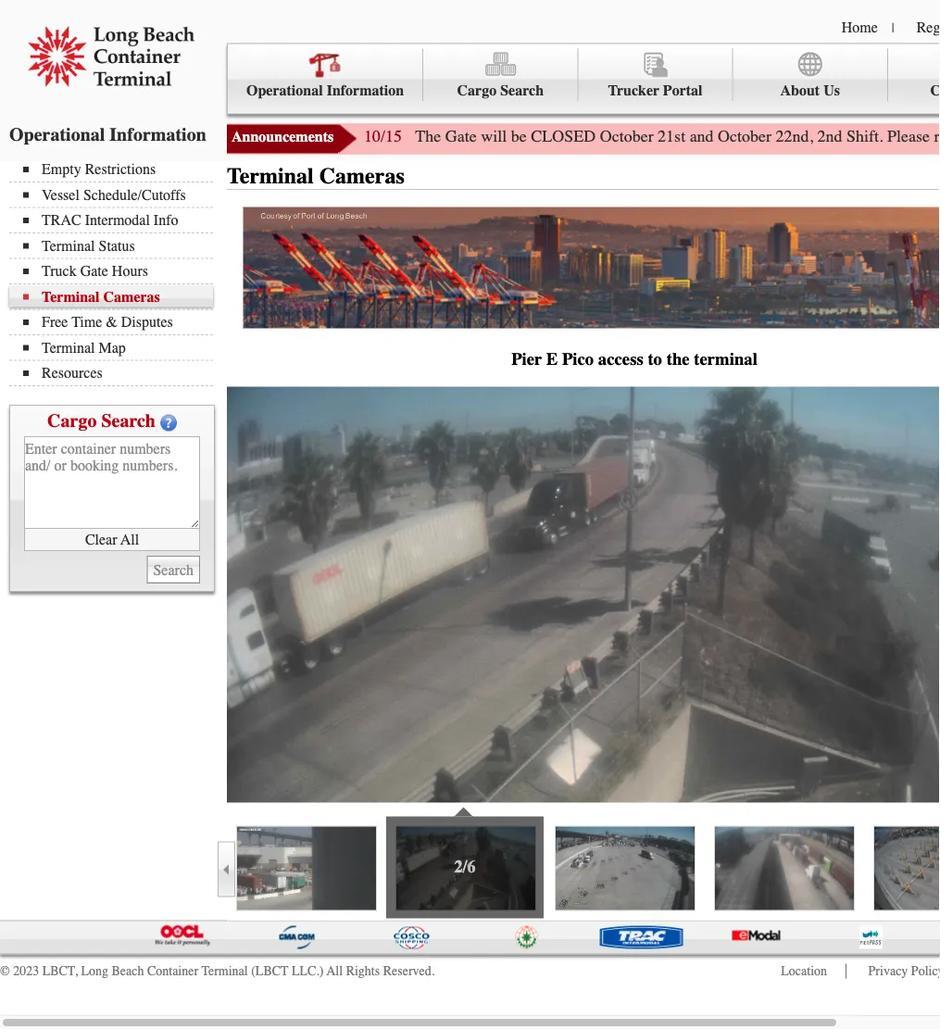 Task type: locate. For each thing, give the bounding box(es) containing it.
1 vertical spatial operational information
[[9, 124, 206, 145]]

terminal
[[694, 350, 758, 370]]

terminal down truck
[[42, 288, 100, 305]]

gate
[[445, 127, 477, 146], [80, 263, 108, 280]]

cargo search inside menu bar
[[457, 82, 544, 99]]

operational information up empty restrictions link
[[9, 124, 206, 145]]

1 vertical spatial search
[[101, 411, 156, 432]]

empty restrictions link
[[23, 161, 213, 178]]

llc.)
[[292, 964, 324, 979]]

pier
[[512, 350, 542, 370]]

operational information link
[[228, 49, 424, 101]]

1 horizontal spatial gate
[[445, 127, 477, 146]]

october left the 21st
[[600, 127, 654, 146]]

info
[[154, 212, 178, 229]]

status
[[99, 237, 135, 254]]

1 vertical spatial menu bar
[[9, 159, 222, 386]]

0 horizontal spatial cameras
[[103, 288, 160, 305]]

1 vertical spatial cargo
[[47, 411, 97, 432]]

0 vertical spatial all
[[121, 531, 139, 548]]

search up be
[[501, 82, 544, 99]]

0 vertical spatial search
[[501, 82, 544, 99]]

cargo search down resources link
[[47, 411, 156, 432]]

menu bar
[[227, 43, 941, 114], [9, 159, 222, 386]]

trucker
[[608, 82, 660, 99]]

restrictions
[[85, 161, 156, 178]]

home
[[842, 19, 878, 36]]

re
[[935, 127, 941, 146]]

0 horizontal spatial all
[[121, 531, 139, 548]]

all
[[121, 531, 139, 548], [327, 964, 343, 979]]

terminal map link
[[23, 339, 213, 356]]

trucker portal link
[[579, 49, 734, 101]]

all right the llc.)
[[327, 964, 343, 979]]

cargo up will
[[457, 82, 497, 99]]

1 vertical spatial cameras
[[103, 288, 160, 305]]

terminal left (lbct
[[202, 964, 248, 979]]

cameras
[[320, 164, 405, 189], [103, 288, 160, 305]]

0 vertical spatial cameras
[[320, 164, 405, 189]]

terminal down trac on the top
[[42, 237, 95, 254]]

1 horizontal spatial operational information
[[247, 82, 404, 99]]

about us
[[781, 82, 841, 99]]

Enter container numbers and/ or booking numbers.  text field
[[24, 437, 200, 529]]

privacy policy
[[869, 964, 941, 979]]

october right and
[[718, 127, 772, 146]]

1 horizontal spatial search
[[501, 82, 544, 99]]

1 horizontal spatial operational
[[247, 82, 323, 99]]

information up 10/15
[[327, 82, 404, 99]]

operational up empty
[[9, 124, 105, 145]]

home link
[[842, 19, 878, 36]]

0 horizontal spatial october
[[600, 127, 654, 146]]

terminal
[[227, 164, 314, 189], [42, 237, 95, 254], [42, 288, 100, 305], [42, 339, 95, 356], [202, 964, 248, 979]]

0 horizontal spatial operational information
[[9, 124, 206, 145]]

1 vertical spatial gate
[[80, 263, 108, 280]]

1 horizontal spatial menu bar
[[227, 43, 941, 114]]

location link
[[782, 964, 828, 979]]

privacy policy link
[[869, 964, 941, 979]]

reg
[[917, 19, 941, 36]]

search
[[501, 82, 544, 99], [101, 411, 156, 432]]

shift.
[[847, 127, 884, 146]]

resources
[[42, 365, 103, 382]]

resources link
[[23, 365, 213, 382]]

us
[[824, 82, 841, 99]]

gate right the
[[445, 127, 477, 146]]

cameras down 10/15
[[320, 164, 405, 189]]

1 horizontal spatial all
[[327, 964, 343, 979]]

trac
[[42, 212, 81, 229]]

1 horizontal spatial cargo search
[[457, 82, 544, 99]]

cargo
[[457, 82, 497, 99], [47, 411, 97, 432]]

lbct,
[[42, 964, 78, 979]]

e
[[547, 350, 558, 370]]

1 horizontal spatial information
[[327, 82, 404, 99]]

all right clear
[[121, 531, 139, 548]]

0 vertical spatial operational information
[[247, 82, 404, 99]]

1 vertical spatial all
[[327, 964, 343, 979]]

operational
[[247, 82, 323, 99], [9, 124, 105, 145]]

2/6
[[455, 858, 476, 877]]

search down resources link
[[101, 411, 156, 432]]

0 vertical spatial cargo
[[457, 82, 497, 99]]

&
[[106, 314, 118, 331]]

closed
[[531, 127, 596, 146]]

container
[[147, 964, 198, 979]]

0 vertical spatial information
[[327, 82, 404, 99]]

hours
[[112, 263, 148, 280]]

information up restrictions
[[110, 124, 206, 145]]

menu bar containing empty restrictions
[[9, 159, 222, 386]]

the
[[416, 127, 441, 146]]

terminal status link
[[23, 237, 213, 254]]

be
[[511, 127, 527, 146]]

1 horizontal spatial october
[[718, 127, 772, 146]]

operational up 'announcements'
[[247, 82, 323, 99]]

empty
[[42, 161, 81, 178]]

intermodal
[[85, 212, 150, 229]]

operational information up 'announcements'
[[247, 82, 404, 99]]

information
[[327, 82, 404, 99], [110, 124, 206, 145]]

0 horizontal spatial menu bar
[[9, 159, 222, 386]]

1 vertical spatial information
[[110, 124, 206, 145]]

0 vertical spatial menu bar
[[227, 43, 941, 114]]

trac intermodal info link
[[23, 212, 213, 229]]

None submit
[[147, 556, 200, 584]]

all inside button
[[121, 531, 139, 548]]

cargo search
[[457, 82, 544, 99], [47, 411, 156, 432]]

0 horizontal spatial operational
[[9, 124, 105, 145]]

10/15
[[364, 127, 402, 146]]

pico
[[562, 350, 594, 370]]

beach
[[112, 964, 144, 979]]

gate down status
[[80, 263, 108, 280]]

empty restrictions vessel schedule/cutoffs trac intermodal info terminal status truck gate hours terminal cameras free time & disputes terminal map resources
[[42, 161, 186, 382]]

1 vertical spatial cargo search
[[47, 411, 156, 432]]

cargo search up will
[[457, 82, 544, 99]]

©
[[0, 964, 10, 979]]

cameras down hours
[[103, 288, 160, 305]]

0 vertical spatial gate
[[445, 127, 477, 146]]

cargo down "resources"
[[47, 411, 97, 432]]

2nd
[[818, 127, 843, 146]]

map
[[99, 339, 126, 356]]

0 horizontal spatial gate
[[80, 263, 108, 280]]

operational information
[[247, 82, 404, 99], [9, 124, 206, 145]]

october
[[600, 127, 654, 146], [718, 127, 772, 146]]

clear all button
[[24, 529, 200, 551]]

will
[[481, 127, 507, 146]]

truck gate hours link
[[23, 263, 213, 280]]

portal
[[663, 82, 703, 99]]

the
[[667, 350, 690, 370]]

1 horizontal spatial cameras
[[320, 164, 405, 189]]

0 vertical spatial operational
[[247, 82, 323, 99]]

1 horizontal spatial cargo
[[457, 82, 497, 99]]

0 vertical spatial cargo search
[[457, 82, 544, 99]]



Task type: vqa. For each thing, say whether or not it's contained in the screenshot.
Information
yes



Task type: describe. For each thing, give the bounding box(es) containing it.
cargo search link
[[424, 49, 579, 101]]

2023
[[13, 964, 39, 979]]

rights
[[346, 964, 380, 979]]

about
[[781, 82, 820, 99]]

cargo inside cargo search link
[[457, 82, 497, 99]]

0 horizontal spatial search
[[101, 411, 156, 432]]

information inside "link"
[[327, 82, 404, 99]]

vessel schedule/cutoffs link
[[23, 186, 213, 203]]

time
[[72, 314, 102, 331]]

|
[[892, 20, 895, 35]]

0 horizontal spatial information
[[110, 124, 206, 145]]

trucker portal
[[608, 82, 703, 99]]

21st
[[658, 127, 686, 146]]

access
[[599, 350, 644, 370]]

reg link
[[917, 19, 941, 36]]

1 october from the left
[[600, 127, 654, 146]]

clear all
[[85, 531, 139, 548]]

menu bar containing operational information
[[227, 43, 941, 114]]

schedule/cutoffs
[[83, 186, 186, 203]]

(lbct
[[251, 964, 289, 979]]

announcements
[[232, 128, 334, 146]]

please
[[888, 127, 931, 146]]

operational inside "link"
[[247, 82, 323, 99]]

terminal cameras link
[[23, 288, 213, 305]]

cameras inside empty restrictions vessel schedule/cutoffs trac intermodal info terminal status truck gate hours terminal cameras free time & disputes terminal map resources
[[103, 288, 160, 305]]

location
[[782, 964, 828, 979]]

about us link
[[734, 49, 889, 101]]

disputes
[[121, 314, 173, 331]]

pier e pico access to the terminal
[[512, 350, 758, 370]]

© 2023 lbct, long beach container terminal (lbct llc.) all rights reserved.
[[0, 964, 435, 979]]

gate inside empty restrictions vessel schedule/cutoffs trac intermodal info terminal status truck gate hours terminal cameras free time & disputes terminal map resources
[[80, 263, 108, 280]]

vessel
[[42, 186, 80, 203]]

clear
[[85, 531, 117, 548]]

and
[[690, 127, 714, 146]]

search inside cargo search link
[[501, 82, 544, 99]]

2 october from the left
[[718, 127, 772, 146]]

free
[[42, 314, 68, 331]]

1 vertical spatial operational
[[9, 124, 105, 145]]

22nd,
[[776, 127, 814, 146]]

0 horizontal spatial cargo search
[[47, 411, 156, 432]]

reserved.
[[383, 964, 435, 979]]

free time & disputes link
[[23, 314, 213, 331]]

terminal cameras
[[227, 164, 405, 189]]

truck
[[42, 263, 77, 280]]

0 horizontal spatial cargo
[[47, 411, 97, 432]]

to
[[648, 350, 663, 370]]

operational information inside "link"
[[247, 82, 404, 99]]

terminal up "resources"
[[42, 339, 95, 356]]

long
[[81, 964, 108, 979]]

terminal down 'announcements'
[[227, 164, 314, 189]]

policy
[[912, 964, 941, 979]]

privacy
[[869, 964, 909, 979]]

10/15 the gate will be closed october 21st and october 22nd, 2nd shift. please re
[[364, 127, 941, 146]]



